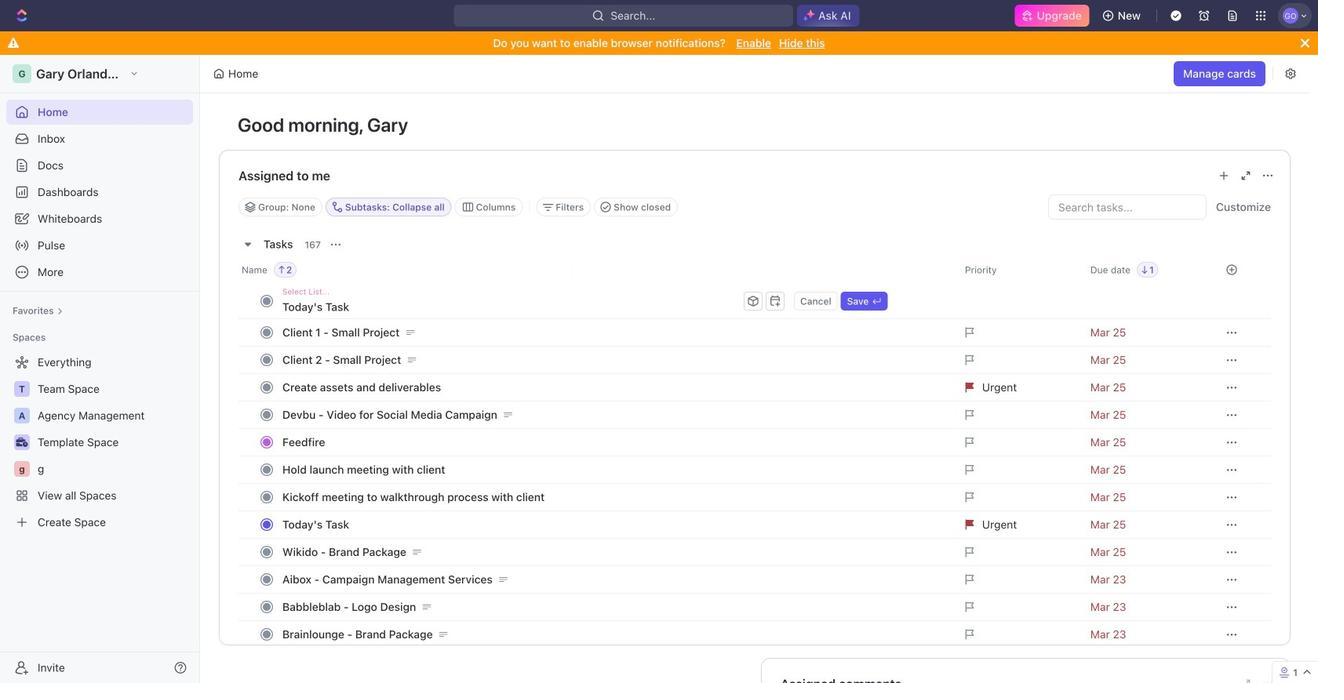 Task type: vqa. For each thing, say whether or not it's contained in the screenshot.
Agency Management, , element
yes



Task type: describe. For each thing, give the bounding box(es) containing it.
sidebar navigation
[[0, 55, 203, 684]]

team space, , element
[[14, 381, 30, 397]]

business time image
[[16, 438, 28, 447]]

Search tasks... text field
[[1049, 195, 1206, 219]]



Task type: locate. For each thing, give the bounding box(es) containing it.
tree
[[6, 350, 193, 535]]

g, , element
[[14, 461, 30, 477]]

Task Name text field
[[283, 294, 741, 319]]

gary orlando's workspace, , element
[[13, 64, 31, 83]]

agency management, , element
[[14, 408, 30, 424]]

tree inside sidebar navigation
[[6, 350, 193, 535]]



